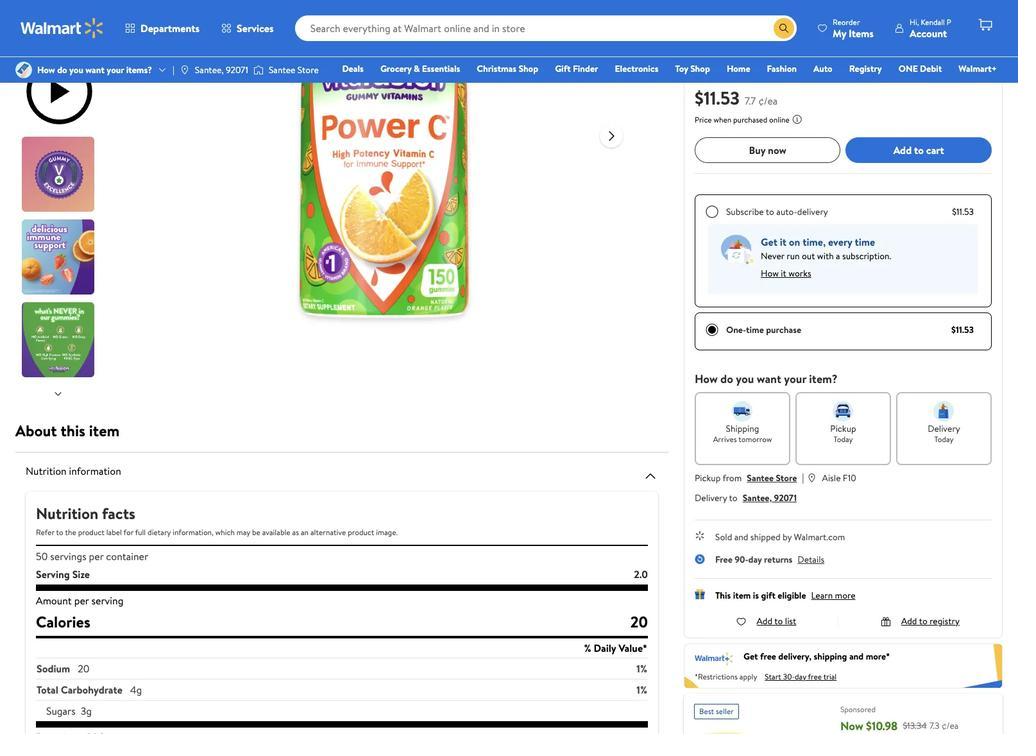 Task type: vqa. For each thing, say whether or not it's contained in the screenshot.
the "pet"
no



Task type: locate. For each thing, give the bounding box(es) containing it.
1 horizontal spatial want
[[757, 371, 782, 387]]

0 horizontal spatial ¢/ea
[[759, 94, 778, 108]]

0 horizontal spatial for
[[124, 527, 134, 538]]

time
[[855, 235, 876, 249], [747, 323, 764, 336]]

time left the purchase
[[747, 323, 764, 336]]

¢/ea inside the $11.53 7.7 ¢/ea
[[759, 94, 778, 108]]

0 vertical spatial nutrition
[[26, 464, 67, 478]]

pickup left from
[[695, 472, 721, 485]]

0 vertical spatial delivery
[[928, 422, 961, 435]]

add to list button
[[737, 615, 797, 628]]

0 horizontal spatial want
[[86, 64, 105, 76]]

$11.53
[[695, 85, 740, 110], [953, 205, 974, 218], [952, 323, 974, 336]]

electronics
[[615, 62, 659, 75]]

free
[[761, 650, 777, 663], [808, 671, 822, 682]]

¢/ea right 7.7
[[759, 94, 778, 108]]

| left aisle
[[803, 470, 805, 485]]

departments
[[141, 21, 200, 35]]

1 vertical spatial want
[[757, 371, 782, 387]]

1 horizontal spatial how
[[695, 371, 718, 387]]

20 up total carbohydrate on the bottom left
[[78, 662, 89, 676]]

nutrition down about
[[26, 464, 67, 478]]

nutrition information
[[26, 464, 121, 478]]

day down delivery,
[[795, 671, 807, 682]]

label
[[106, 527, 122, 538]]

auto
[[814, 62, 833, 75]]

¢/ea inside sponsored now $10.98 $13.34 7.3 ¢/ea
[[942, 719, 959, 732]]

day inside get free delivery, shipping and more* banner
[[795, 671, 807, 682]]

to left auto-
[[766, 205, 775, 218]]

for inside nutrition facts refer to the product label for full dietary information, which may be available as an alternative product image.
[[124, 527, 134, 538]]

delivery
[[928, 422, 961, 435], [695, 492, 727, 504]]

shop
[[519, 62, 539, 75], [691, 62, 710, 75]]

how up arrives
[[695, 371, 718, 387]]

add down the gift
[[757, 615, 773, 628]]

1 horizontal spatial today
[[935, 434, 954, 445]]

services
[[237, 21, 274, 35]]

santee down services
[[269, 64, 296, 76]]

you down walmart image
[[69, 64, 83, 76]]

day left the returns at the bottom right of the page
[[749, 553, 762, 566]]

0 horizontal spatial get
[[744, 650, 758, 663]]

None radio
[[706, 205, 719, 218]]

1 shop from the left
[[519, 62, 539, 75]]

1 vertical spatial get
[[744, 650, 758, 663]]

store left deals link
[[298, 64, 319, 76]]

for for facts
[[124, 527, 134, 538]]

tomorrow
[[739, 434, 772, 445]]

pickup inside pickup from santee store |
[[695, 472, 721, 485]]

add to registry
[[902, 615, 960, 628]]

want left the items?
[[86, 64, 105, 76]]

0 horizontal spatial day
[[749, 553, 762, 566]]

run
[[787, 250, 800, 263]]

1 vertical spatial you
[[736, 371, 754, 387]]

get it on time, every time never run out with a subscription. how it works
[[761, 235, 892, 280]]

1 horizontal spatial ¢/ea
[[942, 719, 959, 732]]

0 vertical spatial for
[[917, 23, 934, 40]]

0 vertical spatial how
[[37, 64, 55, 76]]

santee up santee, 92071 button
[[747, 472, 774, 485]]

¢/ea right 7.3
[[942, 719, 959, 732]]

0 vertical spatial store
[[298, 64, 319, 76]]

7.3
[[930, 719, 940, 732]]

one-
[[727, 323, 747, 336]]

item right this
[[89, 420, 120, 442]]

how down never
[[761, 267, 779, 280]]

1980 reviews link
[[751, 63, 796, 74]]

get up never
[[761, 235, 778, 249]]

cart
[[927, 143, 945, 157]]

$13.34
[[903, 719, 927, 732]]

 image left santee store at the top left of the page
[[253, 64, 264, 76]]

and left more*
[[850, 650, 864, 663]]

1 horizontal spatial you
[[736, 371, 754, 387]]

toy
[[676, 62, 689, 75]]

0 horizontal spatial shop
[[519, 62, 539, 75]]

support,
[[695, 42, 744, 60]]

get free delivery, shipping and more*
[[744, 650, 890, 663]]

Search search field
[[295, 15, 797, 41]]

delivery down intent image for delivery
[[928, 422, 961, 435]]

0 horizontal spatial 92071
[[226, 64, 248, 76]]

0 horizontal spatial product
[[78, 527, 104, 538]]

it left works
[[781, 267, 787, 280]]

1 horizontal spatial store
[[776, 472, 797, 485]]

shop right christmas
[[519, 62, 539, 75]]

(4.7) 1980 reviews
[[736, 63, 796, 74]]

today down intent image for pickup on the bottom
[[834, 434, 853, 445]]

1 vertical spatial free
[[808, 671, 822, 682]]

grocery
[[381, 62, 412, 75]]

your left item?
[[785, 371, 807, 387]]

deals link
[[337, 62, 370, 76]]

0 horizontal spatial today
[[834, 434, 853, 445]]

20 up value*
[[631, 611, 648, 633]]

items?
[[126, 64, 152, 76]]

with
[[818, 250, 834, 263]]

free left trial
[[808, 671, 822, 682]]

electronics link
[[609, 62, 665, 76]]

1 horizontal spatial santee
[[747, 472, 774, 485]]

how down walmart image
[[37, 64, 55, 76]]

item left is on the right of the page
[[733, 589, 751, 602]]

santee inside pickup from santee store |
[[747, 472, 774, 485]]

to for add to registry
[[920, 615, 928, 628]]

1 horizontal spatial time
[[855, 235, 876, 249]]

get up apply
[[744, 650, 758, 663]]

to left list
[[775, 615, 783, 628]]

walmart plus image
[[695, 650, 734, 666]]

c right search icon
[[791, 23, 800, 40]]

a
[[836, 250, 841, 263]]

you for how do you want your items?
[[69, 64, 83, 76]]

free up start
[[761, 650, 777, 663]]

returns
[[764, 553, 793, 566]]

amount per serving
[[36, 594, 123, 608]]

1 vertical spatial santee
[[747, 472, 774, 485]]

1 horizontal spatial shop
[[691, 62, 710, 75]]

 image
[[15, 62, 32, 78], [253, 64, 264, 76]]

1 today from the left
[[834, 434, 853, 445]]

gift
[[555, 62, 571, 75]]

shop inside 'link'
[[691, 62, 710, 75]]

1980
[[754, 63, 770, 74]]

0 vertical spatial free
[[761, 650, 777, 663]]

0 horizontal spatial you
[[69, 64, 83, 76]]

1 horizontal spatial and
[[850, 650, 864, 663]]

0 vertical spatial day
[[749, 553, 762, 566]]

0 vertical spatial item
[[89, 420, 120, 442]]

delivery for today
[[928, 422, 961, 435]]

want down one-time purchase
[[757, 371, 782, 387]]

add left cart at top
[[894, 143, 912, 157]]

delivery down from
[[695, 492, 727, 504]]

0 vertical spatial it
[[780, 235, 787, 249]]

92071 down 'services' "popup button"
[[226, 64, 248, 76]]

20 for sodium
[[78, 662, 89, 676]]

today inside delivery today
[[935, 434, 954, 445]]

1%
[[637, 662, 648, 676], [637, 683, 648, 697]]

list
[[785, 615, 797, 628]]

2 vertical spatial $11.53
[[952, 323, 974, 336]]

1 horizontal spatial get
[[761, 235, 778, 249]]

0 horizontal spatial how
[[37, 64, 55, 76]]

2 horizontal spatial how
[[761, 267, 779, 280]]

0 vertical spatial you
[[69, 64, 83, 76]]

1 vertical spatial do
[[721, 371, 734, 387]]

0 horizontal spatial |
[[173, 64, 174, 76]]

nutrition for facts
[[36, 503, 98, 524]]

50
[[36, 549, 48, 564]]

 image for santee store
[[253, 64, 264, 76]]

0 horizontal spatial delivery
[[695, 492, 727, 504]]

 image down walmart image
[[15, 62, 32, 78]]

0 vertical spatial 1%
[[637, 662, 648, 676]]

0 horizontal spatial c
[[791, 23, 800, 40]]

1 vertical spatial ¢/ea
[[942, 719, 959, 732]]

1 horizontal spatial day
[[795, 671, 807, 682]]

home link
[[721, 62, 756, 76]]

1 vertical spatial $11.53
[[953, 205, 974, 218]]

0 vertical spatial your
[[107, 64, 124, 76]]

shipping arrives tomorrow
[[714, 422, 772, 445]]

0 horizontal spatial store
[[298, 64, 319, 76]]

intent image for pickup image
[[833, 401, 854, 422]]

c right my
[[850, 23, 859, 40]]

add left registry
[[902, 615, 918, 628]]

reorder my items
[[833, 16, 874, 40]]

flavored,
[[792, 42, 844, 60]]

to inside button
[[915, 143, 924, 157]]

to inside nutrition facts refer to the product label for full dietary information, which may be available as an alternative product image.
[[56, 527, 63, 538]]

1 horizontal spatial santee,
[[743, 492, 772, 504]]

0 vertical spatial pickup
[[831, 422, 857, 435]]

1 horizontal spatial product
[[348, 527, 374, 538]]

get inside get it on time, every time never run out with a subscription. how it works
[[761, 235, 778, 249]]

1 vertical spatial your
[[785, 371, 807, 387]]

intent image for delivery image
[[934, 401, 955, 422]]

shop for christmas shop
[[519, 62, 539, 75]]

1 horizontal spatial  image
[[253, 64, 264, 76]]

day for 90-
[[749, 553, 762, 566]]

product left image.
[[348, 527, 374, 538]]

an
[[301, 527, 309, 538]]

never
[[761, 250, 785, 263]]

1 1% from the top
[[637, 662, 648, 676]]

0 vertical spatial want
[[86, 64, 105, 76]]

add inside the add to cart button
[[894, 143, 912, 157]]

1 horizontal spatial pickup
[[831, 422, 857, 435]]

50  servings per container
[[36, 549, 148, 564]]

delivery to santee, 92071
[[695, 492, 797, 504]]

pickup from santee store |
[[695, 470, 805, 485]]

power
[[753, 23, 788, 40]]

1 horizontal spatial your
[[785, 371, 807, 387]]

and right sold
[[735, 531, 749, 544]]

2 shop from the left
[[691, 62, 710, 75]]

it
[[780, 235, 787, 249], [781, 267, 787, 280]]

1 horizontal spatial |
[[803, 470, 805, 485]]

for
[[917, 23, 934, 40], [124, 527, 134, 538]]

2 today from the left
[[935, 434, 954, 445]]

0 vertical spatial do
[[57, 64, 67, 76]]

1 horizontal spatial delivery
[[928, 422, 961, 435]]

your
[[107, 64, 124, 76], [785, 371, 807, 387]]

want for item?
[[757, 371, 782, 387]]

shop right the 'toy'
[[691, 62, 710, 75]]

0 vertical spatial $11.53
[[695, 85, 740, 110]]

toy shop
[[676, 62, 710, 75]]

santee, down pickup from santee store |
[[743, 492, 772, 504]]

today inside 'pickup today'
[[834, 434, 853, 445]]

1 vertical spatial and
[[850, 650, 864, 663]]

how inside get it on time, every time never run out with a subscription. how it works
[[761, 267, 779, 280]]

1 horizontal spatial 92071
[[774, 492, 797, 504]]

for left full
[[124, 527, 134, 538]]

more
[[835, 589, 856, 602]]

1 vertical spatial |
[[803, 470, 805, 485]]

walmart+
[[959, 62, 997, 75]]

your left the items?
[[107, 64, 124, 76]]

0 horizontal spatial 20
[[78, 662, 89, 676]]

to down from
[[729, 492, 738, 504]]

1 vertical spatial how
[[761, 267, 779, 280]]

1 vertical spatial time
[[747, 323, 764, 336]]

get inside banner
[[744, 650, 758, 663]]

be
[[252, 527, 260, 538]]

nutrition up the
[[36, 503, 98, 524]]

2 1% from the top
[[637, 683, 648, 697]]

1 horizontal spatial item
[[733, 589, 751, 602]]

price
[[695, 114, 712, 125]]

1 vertical spatial for
[[124, 527, 134, 538]]

santee, 92071 button
[[743, 492, 797, 504]]

1 vertical spatial 1%
[[637, 683, 648, 697]]

92071 down santee store button
[[774, 492, 797, 504]]

shop for toy shop
[[691, 62, 710, 75]]

store up santee, 92071 button
[[776, 472, 797, 485]]

best
[[700, 706, 714, 717]]

sold
[[716, 531, 733, 544]]

for inside vitafusion vitafusion power c vitamin c gummies for immune support, orange flavored, 150 count
[[917, 23, 934, 40]]

nutrition inside nutrition facts refer to the product label for full dietary information, which may be available as an alternative product image.
[[36, 503, 98, 524]]

pickup down intent image for pickup on the bottom
[[831, 422, 857, 435]]

grocery & essentials
[[381, 62, 460, 75]]

1 vertical spatial pickup
[[695, 472, 721, 485]]

legal information image
[[792, 114, 803, 125]]

0 horizontal spatial free
[[761, 650, 777, 663]]

you up intent image for shipping
[[736, 371, 754, 387]]

0 vertical spatial time
[[855, 235, 876, 249]]

1 vertical spatial day
[[795, 671, 807, 682]]

1 horizontal spatial for
[[917, 23, 934, 40]]

to left the
[[56, 527, 63, 538]]

time up subscription.
[[855, 235, 876, 249]]

do up intent image for shipping
[[721, 371, 734, 387]]

$11.53 for one-time purchase
[[952, 323, 974, 336]]

get for free
[[744, 650, 758, 663]]

20 for calories
[[631, 611, 648, 633]]

0 horizontal spatial  image
[[15, 62, 32, 78]]

2 vertical spatial how
[[695, 371, 718, 387]]

1 vertical spatial store
[[776, 472, 797, 485]]

1 horizontal spatial 20
[[631, 611, 648, 633]]

dietary
[[148, 527, 171, 538]]

product right the
[[78, 527, 104, 538]]

christmas shop
[[477, 62, 539, 75]]

 image for how do you want your items?
[[15, 62, 32, 78]]

1 horizontal spatial do
[[721, 371, 734, 387]]

learn
[[812, 589, 833, 602]]

0 horizontal spatial time
[[747, 323, 764, 336]]

for for vitafusion
[[917, 23, 934, 40]]

1 horizontal spatial c
[[850, 23, 859, 40]]

to left registry
[[920, 615, 928, 628]]

1 vertical spatial delivery
[[695, 492, 727, 504]]

0 horizontal spatial and
[[735, 531, 749, 544]]

1 vertical spatial nutrition
[[36, 503, 98, 524]]

nature made vitamin c 250 mg per serving gummies, dietary supplement for immune support, 150 count image
[[694, 725, 831, 734]]

for left the p
[[917, 23, 934, 40]]

0 vertical spatial santee,
[[195, 64, 224, 76]]

santee, down 'services' "popup button"
[[195, 64, 224, 76]]

1 vertical spatial santee,
[[743, 492, 772, 504]]

total
[[37, 683, 58, 697]]

it left on
[[780, 235, 787, 249]]

add
[[894, 143, 912, 157], [757, 615, 773, 628], [902, 615, 918, 628]]

day for 30-
[[795, 671, 807, 682]]

0 vertical spatial santee
[[269, 64, 296, 76]]

| right the items?
[[173, 64, 174, 76]]

santee,
[[195, 64, 224, 76], [743, 492, 772, 504]]

today down intent image for delivery
[[935, 434, 954, 445]]

add to cart
[[894, 143, 945, 157]]

0 vertical spatial ¢/ea
[[759, 94, 778, 108]]

 image
[[180, 65, 190, 75]]

walmart+ link
[[953, 62, 1003, 76]]

do down walmart image
[[57, 64, 67, 76]]

None radio
[[706, 323, 719, 336]]

today for delivery
[[935, 434, 954, 445]]

facts
[[102, 503, 135, 524]]

add to registry button
[[881, 615, 960, 628]]

0 vertical spatial 20
[[631, 611, 648, 633]]

1% for 20
[[637, 662, 648, 676]]

to left cart at top
[[915, 143, 924, 157]]

|
[[173, 64, 174, 76], [803, 470, 805, 485]]



Task type: describe. For each thing, give the bounding box(es) containing it.
trial
[[824, 671, 837, 682]]

sugars
[[46, 704, 76, 718]]

add to list
[[757, 615, 797, 628]]

store inside pickup from santee store |
[[776, 472, 797, 485]]

next media item image
[[604, 128, 620, 143]]

how for how do you want your item?
[[695, 371, 718, 387]]

nutrition information image
[[643, 469, 659, 484]]

&
[[414, 62, 420, 75]]

essentials
[[422, 62, 460, 75]]

total carbohydrate
[[37, 683, 123, 697]]

(4.7)
[[736, 64, 751, 74]]

information
[[69, 464, 121, 478]]

gift finder
[[555, 62, 599, 75]]

alternative
[[311, 527, 346, 538]]

fashion link
[[762, 62, 803, 76]]

gifting made easy image
[[695, 589, 705, 599]]

how for how do you want your items?
[[37, 64, 55, 76]]

delivery
[[798, 205, 829, 218]]

about this item
[[15, 420, 120, 442]]

my
[[833, 26, 847, 40]]

purchased
[[734, 114, 768, 125]]

vitamin
[[803, 23, 847, 40]]

reorder
[[833, 16, 860, 27]]

works
[[789, 267, 812, 280]]

3g
[[81, 704, 92, 718]]

how do you want your items?
[[37, 64, 152, 76]]

per
[[89, 549, 104, 564]]

sponsored
[[841, 704, 876, 715]]

your for item?
[[785, 371, 807, 387]]

serving
[[36, 567, 70, 582]]

vitafusion power c vitamin c gummies for immune support, orange flavored, 150 count - image 3 of 11 image
[[22, 137, 97, 212]]

items
[[849, 26, 874, 40]]

to for subscribe to auto-delivery
[[766, 205, 775, 218]]

*restrictions
[[695, 671, 738, 682]]

christmas
[[477, 62, 517, 75]]

the
[[65, 527, 76, 538]]

santee store
[[269, 64, 319, 76]]

add to cart button
[[846, 137, 992, 163]]

vitafusion power c vitamin c gummies for immune support, orange flavored, 150 count - image 2 of 11 image
[[22, 54, 97, 129]]

you for how do you want your item?
[[736, 371, 754, 387]]

vitafusion power c vitamin c gummies for immune support, orange flavored, 150 count - image 5 of 11 image
[[22, 302, 97, 377]]

one-time purchase
[[727, 323, 802, 336]]

add for add to cart
[[894, 143, 912, 157]]

delivery for to
[[695, 492, 727, 504]]

shipping
[[814, 650, 848, 663]]

1% for 4g
[[637, 683, 648, 697]]

get for it
[[761, 235, 778, 249]]

full
[[135, 527, 146, 538]]

delivery today
[[928, 422, 961, 445]]

walmart image
[[21, 18, 104, 39]]

to for delivery to santee, 92071
[[729, 492, 738, 504]]

0 horizontal spatial santee,
[[195, 64, 224, 76]]

do for how do you want your items?
[[57, 64, 67, 76]]

1 vertical spatial item
[[733, 589, 751, 602]]

next image image
[[53, 389, 63, 399]]

registry link
[[844, 62, 888, 76]]

90-
[[735, 553, 749, 566]]

vitafusion power c vitamin c gummies for immune support, orange flavored, 150 count - image 1 of 11 image
[[22, 0, 97, 46]]

which
[[216, 527, 235, 538]]

now
[[768, 143, 787, 157]]

Walmart Site-Wide search field
[[295, 15, 797, 41]]

how it works button
[[761, 263, 812, 284]]

pickup for pickup today
[[831, 422, 857, 435]]

0 horizontal spatial item
[[89, 420, 120, 442]]

gift
[[762, 589, 776, 602]]

departments button
[[114, 13, 211, 44]]

to for add to cart
[[915, 143, 924, 157]]

30-
[[784, 671, 795, 682]]

auto link
[[808, 62, 839, 76]]

$11.53 7.7 ¢/ea
[[695, 85, 778, 110]]

buy now
[[749, 143, 787, 157]]

gift finder link
[[550, 62, 604, 76]]

refer
[[36, 527, 54, 538]]

calories
[[36, 611, 90, 633]]

subscribe to auto-delivery
[[727, 205, 829, 218]]

do for how do you want your item?
[[721, 371, 734, 387]]

santee, 92071
[[195, 64, 248, 76]]

to for add to list
[[775, 615, 783, 628]]

1 vertical spatial it
[[781, 267, 787, 280]]

reviews
[[772, 63, 796, 74]]

add for add to registry
[[902, 615, 918, 628]]

today for pickup
[[834, 434, 853, 445]]

information,
[[173, 527, 214, 538]]

get free delivery, shipping and more* banner
[[684, 644, 1003, 689]]

1 c from the left
[[791, 23, 800, 40]]

4g
[[130, 683, 142, 697]]

home
[[727, 62, 751, 75]]

search icon image
[[779, 23, 790, 33]]

online
[[770, 114, 790, 125]]

0 vertical spatial |
[[173, 64, 174, 76]]

price when purchased online
[[695, 114, 790, 125]]

shipped
[[751, 531, 781, 544]]

buy now button
[[695, 137, 841, 163]]

buy
[[749, 143, 766, 157]]

vitafusion power c vitamin c gummies for immune support, orange flavored, 150 count image
[[179, 0, 590, 350]]

pickup today
[[831, 422, 857, 445]]

150
[[847, 42, 866, 60]]

vitafusion link
[[695, 7, 734, 20]]

$10.98
[[867, 718, 898, 734]]

and inside banner
[[850, 650, 864, 663]]

pickup for pickup from santee store |
[[695, 472, 721, 485]]

intent image for shipping image
[[733, 401, 753, 422]]

orange
[[747, 42, 789, 60]]

your for items?
[[107, 64, 124, 76]]

want for items?
[[86, 64, 105, 76]]

1 vertical spatial 92071
[[774, 492, 797, 504]]

now $10.98 group
[[684, 694, 1003, 734]]

1 product from the left
[[78, 527, 104, 538]]

now
[[841, 718, 864, 734]]

start
[[765, 671, 782, 682]]

0 vertical spatial and
[[735, 531, 749, 544]]

arrives
[[714, 434, 737, 445]]

christmas shop link
[[471, 62, 544, 76]]

p
[[947, 16, 952, 27]]

nutrition facts refer to the product label for full dietary information, which may be available as an alternative product image.
[[36, 503, 398, 538]]

cart contains 0 items total amount $0.00 image
[[978, 17, 994, 33]]

2 product from the left
[[348, 527, 374, 538]]

vitafusion power c vitamin c gummies for immune support, orange flavored, 150 count - image 4 of 11 image
[[22, 220, 97, 295]]

nutrition for information
[[26, 464, 67, 478]]

0 vertical spatial 92071
[[226, 64, 248, 76]]

walmart.com
[[794, 531, 846, 544]]

sugars 3g
[[46, 704, 92, 718]]

2.0
[[634, 567, 648, 582]]

one debit link
[[893, 62, 948, 76]]

$11.53 for subscribe to auto-delivery
[[953, 205, 974, 218]]

2 c from the left
[[850, 23, 859, 40]]

immune
[[937, 23, 982, 40]]

1 horizontal spatial free
[[808, 671, 822, 682]]

registry
[[850, 62, 882, 75]]

seller
[[716, 706, 734, 717]]

0 horizontal spatial santee
[[269, 64, 296, 76]]

account
[[910, 26, 948, 40]]

purchase
[[766, 323, 802, 336]]

aisle f10
[[823, 472, 857, 485]]

when
[[714, 114, 732, 125]]

image.
[[376, 527, 398, 538]]

time inside get it on time, every time never run out with a subscription. how it works
[[855, 235, 876, 249]]

add for add to list
[[757, 615, 773, 628]]



